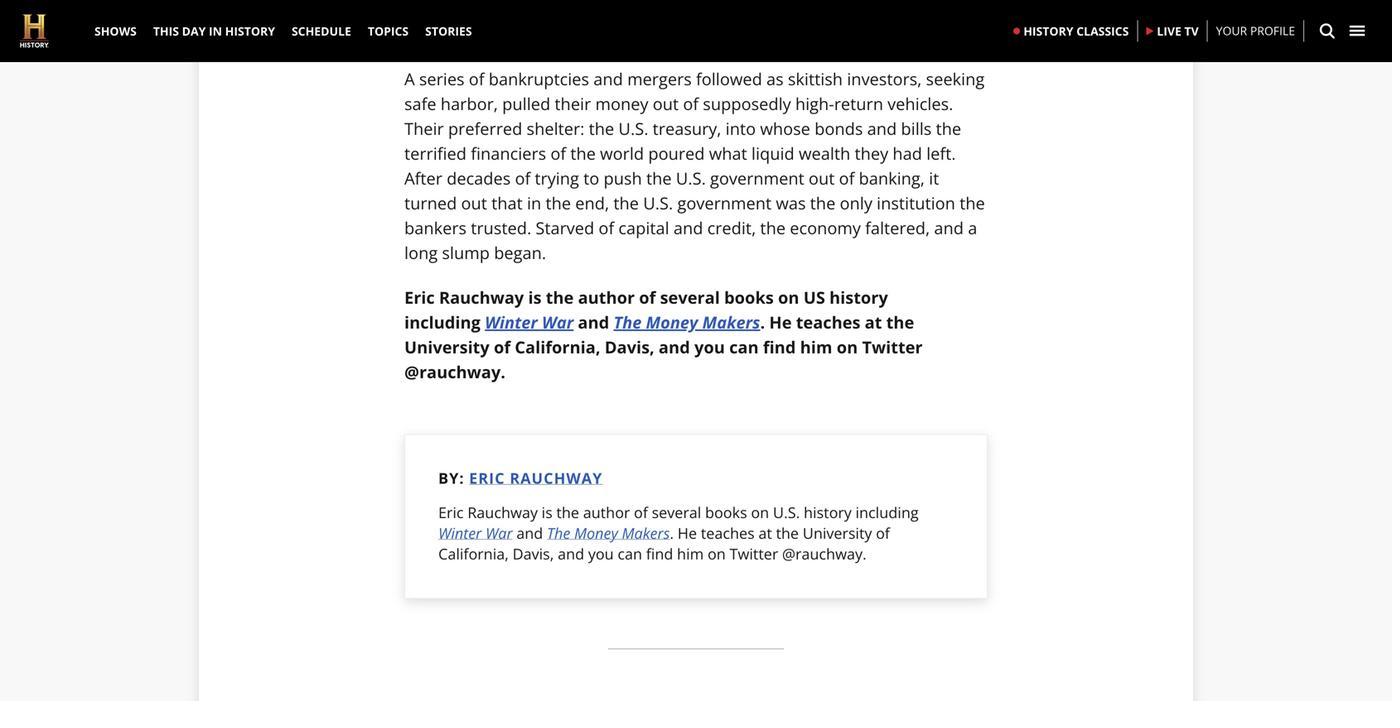 Task type: vqa. For each thing, say whether or not it's contained in the screenshot.
winter to the top
yes



Task type: describe. For each thing, give the bounding box(es) containing it.
bills
[[901, 117, 932, 140]]

it
[[929, 167, 939, 190]]

of inside eric rauchway is the author of several books on u.s. history including winter war and the money makers
[[634, 503, 648, 523]]

economy
[[790, 217, 861, 240]]

topics
[[368, 23, 409, 39]]

harbor,
[[441, 92, 498, 115]]

can inside the . he teaches at the university of california, davis, and you can find him on twitter @rauchway.
[[729, 336, 759, 359]]

0 vertical spatial out
[[653, 92, 679, 115]]

your profile
[[1216, 23, 1295, 39]]

live tv
[[1157, 23, 1199, 39]]

investors,
[[847, 68, 922, 90]]

twitter inside the . he teaches at the university of california, davis, and you can find him on twitter @rauchway.
[[730, 545, 778, 565]]

history classics link
[[1005, 8, 1137, 54]]

the inside the . he teaches at the university of california, davis, and you can find him on twitter @rauchway.
[[776, 524, 799, 544]]

capital
[[619, 217, 669, 240]]

supposedly
[[703, 92, 791, 115]]

university inside the . he teaches at the university of california, davis, and you can find him on twitter @rauchway.
[[803, 524, 872, 544]]

rauchway for eric rauchway is the author of several books on u.s. history including winter war and the money makers
[[468, 503, 538, 523]]

they
[[855, 142, 888, 165]]

a
[[968, 217, 977, 240]]

return
[[834, 92, 883, 115]]

university inside the . he teaches at the university of california, davis, and you can find him on twitter @rauchway.
[[404, 336, 490, 359]]

this day in history link
[[145, 0, 283, 62]]

end,
[[575, 192, 609, 215]]

poured
[[648, 142, 705, 165]]

is for eric rauchway is the author of several books on us history including
[[528, 286, 542, 309]]

@rauchway. inside the . he teaches at the university of california, davis, and you can find him on twitter @rauchway.
[[782, 545, 867, 565]]

terrified
[[404, 142, 467, 165]]

the inside eric rauchway is the author of several books on u.s. history including winter war and the money makers
[[556, 503, 579, 523]]

the money makers link for author
[[547, 524, 670, 544]]

tv
[[1185, 23, 1199, 39]]

shows
[[94, 23, 137, 39]]

him inside the . he teaches at the university of california, davis, and you can find him on twitter @rauchway.
[[677, 545, 704, 565]]

0 vertical spatial makers
[[702, 311, 760, 334]]

banking,
[[859, 167, 925, 190]]

and inside eric rauchway is the author of several books on u.s. history including winter war and the money makers
[[516, 524, 543, 544]]

institution
[[877, 192, 955, 215]]

0 horizontal spatial history
[[225, 23, 275, 39]]

their
[[404, 117, 444, 140]]

seeking
[[926, 68, 985, 90]]

you inside the . he teaches at the university of california, davis, and you can find him on twitter @rauchway.
[[588, 545, 614, 565]]

find inside the . he teaches at the university of california, davis, and you can find him on twitter @rauchway.
[[646, 545, 673, 565]]

books for us
[[724, 286, 774, 309]]

1 horizontal spatial winter
[[485, 311, 538, 334]]

eric rauchway link
[[469, 469, 603, 489]]

he
[[678, 524, 697, 544]]

liquid
[[752, 142, 795, 165]]

eric for eric rauchway is the author of several books on us history including
[[404, 286, 435, 309]]

find inside the . he teaches at the university of california, davis, and you can find him on twitter @rauchway.
[[763, 336, 796, 359]]

skittish
[[788, 68, 843, 90]]

books for u.s.
[[705, 503, 747, 523]]

winter inside eric rauchway is the author of several books on u.s. history including winter war and the money makers
[[438, 524, 482, 544]]

money
[[595, 92, 648, 115]]

0 vertical spatial government
[[710, 167, 804, 190]]

1 horizontal spatial war
[[542, 311, 574, 334]]

a
[[404, 68, 415, 90]]

of inside the . he teaches at the university of california, davis, and you can find him on twitter @rauchway.
[[876, 524, 890, 544]]

to
[[583, 167, 599, 190]]

by:
[[438, 469, 464, 489]]

including for eric rauchway is the author of several books on us history including
[[404, 311, 481, 334]]

winter war and the money makers
[[485, 311, 760, 334]]

1 vertical spatial rauchway
[[510, 469, 603, 489]]

. he teaches at the university of california, davis, and you can find him on twitter @rauchway.
[[404, 311, 923, 384]]

left.
[[927, 142, 956, 165]]

author for us
[[578, 286, 635, 309]]

followed
[[696, 68, 762, 90]]

history classics
[[1024, 23, 1129, 39]]

0 vertical spatial money
[[646, 311, 698, 334]]

trusted.
[[471, 217, 531, 240]]

war inside eric rauchway is the author of several books on u.s. history including winter war and the money makers
[[486, 524, 513, 544]]

series
[[419, 68, 465, 90]]

high-
[[795, 92, 834, 115]]

decades
[[447, 167, 511, 190]]

your profile link
[[1216, 22, 1295, 40]]

vehicles.
[[888, 92, 953, 115]]

day
[[182, 23, 206, 39]]

push
[[604, 167, 642, 190]]

including for eric rauchway is the author of several books on u.s. history including winter war and the money makers
[[856, 503, 919, 523]]

is for eric rauchway is the author of several books on u.s. history including winter war and the money makers
[[542, 503, 553, 523]]

eric for eric rauchway is the author of several books on u.s. history including winter war and the money makers
[[438, 503, 464, 523]]

turned
[[404, 192, 457, 215]]

rauchway for eric rauchway is the author of several books on us history including
[[439, 286, 524, 309]]

world
[[600, 142, 644, 165]]

1 vertical spatial government
[[677, 192, 772, 215]]

winter war link for winter
[[485, 311, 574, 334]]

classics
[[1077, 23, 1129, 39]]



Task type: locate. For each thing, give the bounding box(es) containing it.
faltered,
[[865, 217, 930, 240]]

shows link
[[86, 0, 145, 62]]

him
[[800, 336, 832, 359], [677, 545, 704, 565]]

1 vertical spatial the
[[547, 524, 570, 544]]

can
[[729, 336, 759, 359], [618, 545, 642, 565]]

eric inside eric rauchway is the author of several books on u.s. history including winter war and the money makers
[[438, 503, 464, 523]]

0 vertical spatial davis,
[[605, 336, 654, 359]]

1 vertical spatial including
[[856, 503, 919, 523]]

0 vertical spatial teaches
[[796, 311, 861, 334]]

0 vertical spatial university
[[404, 336, 490, 359]]

him inside the . he teaches at the university of california, davis, and you can find him on twitter @rauchway.
[[800, 336, 832, 359]]

twitter inside the . he teaches at the university of california, davis, and you can find him on twitter @rauchway.
[[862, 336, 923, 359]]

several inside eric rauchway is the author of several books on u.s. history including winter war and the money makers
[[652, 503, 701, 523]]

1 horizontal spatial davis,
[[605, 336, 654, 359]]

slump
[[442, 242, 490, 264]]

this
[[153, 23, 179, 39]]

0 vertical spatial including
[[404, 311, 481, 334]]

0 horizontal spatial you
[[588, 545, 614, 565]]

0 vertical spatial books
[[724, 286, 774, 309]]

0 vertical spatial several
[[660, 286, 720, 309]]

1 horizontal spatial including
[[856, 503, 919, 523]]

books up . he at the right top
[[724, 286, 774, 309]]

california, down by:
[[438, 545, 509, 565]]

0 vertical spatial eric
[[404, 286, 435, 309]]

2 vertical spatial out
[[461, 192, 487, 215]]

trying
[[535, 167, 579, 190]]

1 vertical spatial history
[[804, 503, 852, 523]]

eric rauchway is the author of several books on us history including
[[404, 286, 888, 334]]

0 horizontal spatial twitter
[[730, 545, 778, 565]]

teaches right he
[[701, 524, 755, 544]]

0 vertical spatial war
[[542, 311, 574, 334]]

on inside the . he teaches at the university of california, davis, and you can find him on twitter @rauchway.
[[708, 545, 726, 565]]

.
[[670, 524, 674, 544]]

0 vertical spatial author
[[578, 286, 635, 309]]

1 vertical spatial at
[[759, 524, 772, 544]]

u.s. inside eric rauchway is the author of several books on u.s. history including winter war and the money makers
[[773, 503, 800, 523]]

0 vertical spatial winter
[[485, 311, 538, 334]]

several
[[660, 286, 720, 309], [652, 503, 701, 523]]

@rauchway.
[[404, 361, 505, 384], [782, 545, 867, 565]]

is inside eric rauchway is the author of several books on us history including
[[528, 286, 542, 309]]

safe
[[404, 92, 436, 115]]

and inside the . he teaches at the university of california, davis, and you can find him on twitter @rauchway.
[[558, 545, 584, 565]]

the money makers link for money
[[614, 311, 760, 334]]

2 horizontal spatial eric
[[469, 469, 505, 489]]

money inside eric rauchway is the author of several books on u.s. history including winter war and the money makers
[[574, 524, 618, 544]]

several up the . he teaches at the university of california, davis, and you can find him on twitter @rauchway.
[[660, 286, 720, 309]]

1 vertical spatial twitter
[[730, 545, 778, 565]]

1 vertical spatial @rauchway.
[[782, 545, 867, 565]]

several for us
[[660, 286, 720, 309]]

1 horizontal spatial money
[[646, 311, 698, 334]]

0 vertical spatial you
[[694, 336, 725, 359]]

0 vertical spatial the money makers link
[[614, 311, 760, 334]]

in
[[209, 23, 222, 39]]

winter war link
[[485, 311, 574, 334], [438, 524, 513, 544]]

1 horizontal spatial makers
[[702, 311, 760, 334]]

their
[[555, 92, 591, 115]]

live tv link
[[1138, 8, 1207, 54]]

1 vertical spatial several
[[652, 503, 701, 523]]

davis, inside the . he teaches at the university of california, davis, and you can find him on twitter @rauchway.
[[513, 545, 554, 565]]

winter
[[485, 311, 538, 334], [438, 524, 482, 544]]

davis, inside the . he teaches at the university of california, davis, and you can find him on twitter @rauchway.
[[605, 336, 654, 359]]

credit,
[[707, 217, 756, 240]]

history
[[1024, 23, 1074, 39], [225, 23, 275, 39]]

eric
[[404, 286, 435, 309], [469, 469, 505, 489], [438, 503, 464, 523]]

history
[[830, 286, 888, 309], [804, 503, 852, 523]]

out down "decades"
[[461, 192, 487, 215]]

0 vertical spatial the
[[614, 311, 642, 334]]

california, down winter war and the money makers
[[515, 336, 600, 359]]

rauchway inside eric rauchway is the author of several books on u.s. history including winter war and the money makers
[[468, 503, 538, 523]]

and inside the . he teaches at the university of california, davis, and you can find him on twitter @rauchway.
[[659, 336, 690, 359]]

1 vertical spatial eric
[[469, 469, 505, 489]]

schedule link
[[283, 0, 360, 62]]

1 horizontal spatial twitter
[[862, 336, 923, 359]]

. he teaches at the university of california, davis, and you can find him on twitter @rauchway.
[[438, 524, 890, 565]]

1 horizontal spatial at
[[865, 311, 882, 334]]

long
[[404, 242, 438, 264]]

of inside the . he teaches at the university of california, davis, and you can find him on twitter @rauchway.
[[494, 336, 511, 359]]

find down . he at the right top
[[763, 336, 796, 359]]

what
[[709, 142, 747, 165]]

is inside eric rauchway is the author of several books on u.s. history including winter war and the money makers
[[542, 503, 553, 523]]

1 horizontal spatial find
[[763, 336, 796, 359]]

author
[[578, 286, 635, 309], [583, 503, 630, 523]]

bonds
[[815, 117, 863, 140]]

history left the classics
[[1024, 23, 1074, 39]]

financiers
[[471, 142, 546, 165]]

1 vertical spatial is
[[542, 503, 553, 523]]

0 horizontal spatial including
[[404, 311, 481, 334]]

teaches inside the . he teaches at the university of california, davis, and you can find him on twitter @rauchway.
[[701, 524, 755, 544]]

us
[[804, 286, 825, 309]]

open menu image
[[1349, 23, 1366, 39]]

1 horizontal spatial him
[[800, 336, 832, 359]]

eric rauchway is the author of several books on u.s. history including winter war and the money makers
[[438, 503, 919, 544]]

war
[[542, 311, 574, 334], [486, 524, 513, 544]]

0 horizontal spatial makers
[[622, 524, 670, 544]]

the money makers link
[[614, 311, 760, 334], [547, 524, 670, 544]]

in
[[527, 192, 541, 215]]

find down .
[[646, 545, 673, 565]]

rauchway
[[439, 286, 524, 309], [510, 469, 603, 489], [468, 503, 538, 523]]

1 horizontal spatial out
[[653, 92, 679, 115]]

as
[[767, 68, 784, 90]]

after
[[404, 167, 442, 190]]

1 vertical spatial books
[[705, 503, 747, 523]]

0 vertical spatial find
[[763, 336, 796, 359]]

author inside eric rauchway is the author of several books on us history including
[[578, 286, 635, 309]]

0 vertical spatial him
[[800, 336, 832, 359]]

is down eric rauchway link
[[542, 503, 553, 523]]

0 vertical spatial @rauchway.
[[404, 361, 505, 384]]

0 horizontal spatial eric
[[404, 286, 435, 309]]

2 vertical spatial eric
[[438, 503, 464, 523]]

0 horizontal spatial california,
[[438, 545, 509, 565]]

1 horizontal spatial eric
[[438, 503, 464, 523]]

stories
[[425, 23, 472, 39]]

is down began.
[[528, 286, 542, 309]]

1 vertical spatial california,
[[438, 545, 509, 565]]

1 vertical spatial davis,
[[513, 545, 554, 565]]

1 vertical spatial war
[[486, 524, 513, 544]]

1 vertical spatial money
[[574, 524, 618, 544]]

shelter:
[[527, 117, 585, 140]]

1 horizontal spatial the
[[614, 311, 642, 334]]

1 vertical spatial him
[[677, 545, 704, 565]]

government up credit,
[[677, 192, 772, 215]]

the
[[589, 117, 614, 140], [936, 117, 961, 140], [570, 142, 596, 165], [646, 167, 672, 190], [546, 192, 571, 215], [614, 192, 639, 215], [810, 192, 836, 215], [960, 192, 985, 215], [760, 217, 786, 240], [546, 286, 574, 309], [886, 311, 914, 334], [556, 503, 579, 523], [776, 524, 799, 544]]

that
[[492, 192, 523, 215]]

0 horizontal spatial war
[[486, 524, 513, 544]]

including inside eric rauchway is the author of several books on us history including
[[404, 311, 481, 334]]

including inside eric rauchway is the author of several books on u.s. history including winter war and the money makers
[[856, 503, 919, 523]]

1 vertical spatial out
[[809, 167, 835, 190]]

of inside eric rauchway is the author of several books on us history including
[[639, 286, 656, 309]]

2 horizontal spatial out
[[809, 167, 835, 190]]

davis, down winter war and the money makers
[[605, 336, 654, 359]]

the inside eric rauchway is the author of several books on u.s. history including winter war and the money makers
[[547, 524, 570, 544]]

0 horizontal spatial him
[[677, 545, 704, 565]]

0 vertical spatial winter war link
[[485, 311, 574, 334]]

0 horizontal spatial @rauchway.
[[404, 361, 505, 384]]

davis, down eric rauchway link
[[513, 545, 554, 565]]

1 vertical spatial the money makers link
[[547, 524, 670, 544]]

live
[[1157, 23, 1182, 39]]

1 horizontal spatial history
[[1024, 23, 1074, 39]]

on inside eric rauchway is the author of several books on u.s. history including winter war and the money makers
[[751, 503, 769, 523]]

0 horizontal spatial the
[[547, 524, 570, 544]]

0 horizontal spatial teaches
[[701, 524, 755, 544]]

author for u.s.
[[583, 503, 630, 523]]

california, inside the . he teaches at the university of california, davis, and you can find him on twitter @rauchway.
[[515, 336, 600, 359]]

@rauchway. inside the . he teaches at the university of california, davis, and you can find him on twitter @rauchway.
[[404, 361, 505, 384]]

treasury,
[[653, 117, 721, 140]]

government
[[710, 167, 804, 190], [677, 192, 772, 215]]

books inside eric rauchway is the author of several books on us history including
[[724, 286, 774, 309]]

on inside eric rauchway is the author of several books on us history including
[[778, 286, 799, 309]]

history logo image
[[20, 15, 49, 48]]

schedule
[[292, 23, 351, 39]]

can inside the . he teaches at the university of california, davis, and you can find him on twitter @rauchway.
[[618, 545, 642, 565]]

at
[[865, 311, 882, 334], [759, 524, 772, 544]]

1 horizontal spatial teaches
[[796, 311, 861, 334]]

began.
[[494, 242, 546, 264]]

books inside eric rauchway is the author of several books on u.s. history including winter war and the money makers
[[705, 503, 747, 523]]

teaches down us
[[796, 311, 861, 334]]

at inside the . he teaches at the university of california, davis, and you can find him on twitter @rauchway.
[[759, 524, 772, 544]]

university
[[404, 336, 490, 359], [803, 524, 872, 544]]

1 vertical spatial makers
[[622, 524, 670, 544]]

0 vertical spatial is
[[528, 286, 542, 309]]

1 horizontal spatial can
[[729, 336, 759, 359]]

the inside eric rauchway is the author of several books on us history including
[[546, 286, 574, 309]]

money
[[646, 311, 698, 334], [574, 524, 618, 544]]

0 horizontal spatial out
[[461, 192, 487, 215]]

several inside eric rauchway is the author of several books on us history including
[[660, 286, 720, 309]]

bankruptcies
[[489, 68, 589, 90]]

preferred
[[448, 117, 522, 140]]

out down mergers
[[653, 92, 679, 115]]

history right in
[[225, 23, 275, 39]]

0 horizontal spatial university
[[404, 336, 490, 359]]

by: eric rauchway
[[438, 469, 603, 489]]

wealth
[[799, 142, 850, 165]]

topics link
[[360, 0, 417, 62]]

california, inside the . he teaches at the university of california, davis, and you can find him on twitter @rauchway.
[[438, 545, 509, 565]]

0 vertical spatial can
[[729, 336, 759, 359]]

on inside the . he teaches at the university of california, davis, and you can find him on twitter @rauchway.
[[837, 336, 858, 359]]

find
[[763, 336, 796, 359], [646, 545, 673, 565]]

this day in history
[[153, 23, 275, 39]]

bankers
[[404, 217, 467, 240]]

1 horizontal spatial you
[[694, 336, 725, 359]]

was
[[776, 192, 806, 215]]

history inside eric rauchway is the author of several books on us history including
[[830, 286, 888, 309]]

stories link
[[417, 0, 480, 62]]

war down 'by: eric rauchway'
[[486, 524, 513, 544]]

0 vertical spatial at
[[865, 311, 882, 334]]

0 vertical spatial california,
[[515, 336, 600, 359]]

only
[[840, 192, 872, 215]]

0 vertical spatial twitter
[[862, 336, 923, 359]]

winter war link for eric
[[438, 524, 513, 544]]

1 vertical spatial find
[[646, 545, 673, 565]]

out down wealth
[[809, 167, 835, 190]]

out
[[653, 92, 679, 115], [809, 167, 835, 190], [461, 192, 487, 215]]

1 vertical spatial university
[[803, 524, 872, 544]]

author up the . he teaches at the university of california, davis, and you can find him on twitter @rauchway.
[[583, 503, 630, 523]]

starved
[[536, 217, 594, 240]]

a series of bankruptcies and mergers followed as skittish investors, seeking safe harbor, pulled their money out of supposedly high-return vehicles. their preferred shelter: the u.s. treasury, into whose bonds and bills the terrified financiers of the world poured what liquid wealth they had left. after decades of trying to push the u.s. government out of banking, it turned out that in the end, the u.s. government was the only institution the bankers trusted. starved of capital and credit, the economy faltered, and a long slump began.
[[404, 68, 985, 264]]

history for u.s.
[[804, 503, 852, 523]]

author up winter war and the money makers
[[578, 286, 635, 309]]

on
[[778, 286, 799, 309], [837, 336, 858, 359], [751, 503, 769, 523], [708, 545, 726, 565]]

you
[[694, 336, 725, 359], [588, 545, 614, 565]]

1 vertical spatial author
[[583, 503, 630, 523]]

0 vertical spatial rauchway
[[439, 286, 524, 309]]

. he
[[760, 311, 792, 334]]

1 horizontal spatial university
[[803, 524, 872, 544]]

0 horizontal spatial winter
[[438, 524, 482, 544]]

your
[[1216, 23, 1247, 39]]

1 vertical spatial winter war link
[[438, 524, 513, 544]]

into
[[726, 117, 756, 140]]

rauchway inside eric rauchway is the author of several books on us history including
[[439, 286, 524, 309]]

winter down began.
[[485, 311, 538, 334]]

whose
[[760, 117, 810, 140]]

mergers
[[627, 68, 692, 90]]

0 horizontal spatial find
[[646, 545, 673, 565]]

eric down long
[[404, 286, 435, 309]]

0 vertical spatial history
[[830, 286, 888, 309]]

winter down by:
[[438, 524, 482, 544]]

winter war link down by:
[[438, 524, 513, 544]]

1 horizontal spatial @rauchway.
[[782, 545, 867, 565]]

1 vertical spatial winter
[[438, 524, 482, 544]]

war down began.
[[542, 311, 574, 334]]

0 horizontal spatial can
[[618, 545, 642, 565]]

1 vertical spatial can
[[618, 545, 642, 565]]

several for u.s.
[[652, 503, 701, 523]]

teaches
[[796, 311, 861, 334], [701, 524, 755, 544]]

history for us
[[830, 286, 888, 309]]

eric inside eric rauchway is the author of several books on us history including
[[404, 286, 435, 309]]

him down he
[[677, 545, 704, 565]]

author inside eric rauchway is the author of several books on u.s. history including winter war and the money makers
[[583, 503, 630, 523]]

books up the . he teaches at the university of california, davis, and you can find him on twitter @rauchway.
[[705, 503, 747, 523]]

profile
[[1250, 23, 1295, 39]]

had
[[893, 142, 922, 165]]

makers inside eric rauchway is the author of several books on u.s. history including winter war and the money makers
[[622, 524, 670, 544]]

eric down by:
[[438, 503, 464, 523]]

0 horizontal spatial money
[[574, 524, 618, 544]]

0 horizontal spatial davis,
[[513, 545, 554, 565]]

is
[[528, 286, 542, 309], [542, 503, 553, 523]]

0 horizontal spatial at
[[759, 524, 772, 544]]

him down us
[[800, 336, 832, 359]]

you inside the . he teaches at the university of california, davis, and you can find him on twitter @rauchway.
[[694, 336, 725, 359]]

government down liquid
[[710, 167, 804, 190]]

several up .
[[652, 503, 701, 523]]

books
[[724, 286, 774, 309], [705, 503, 747, 523]]

2 vertical spatial rauchway
[[468, 503, 538, 523]]

eric right by:
[[469, 469, 505, 489]]

winter war link down began.
[[485, 311, 574, 334]]

at inside the . he teaches at the university of california, davis, and you can find him on twitter @rauchway.
[[865, 311, 882, 334]]

1 vertical spatial teaches
[[701, 524, 755, 544]]

1 horizontal spatial california,
[[515, 336, 600, 359]]

history inside eric rauchway is the author of several books on u.s. history including winter war and the money makers
[[804, 503, 852, 523]]

teaches inside the . he teaches at the university of california, davis, and you can find him on twitter @rauchway.
[[796, 311, 861, 334]]

pulled
[[502, 92, 550, 115]]

the inside the . he teaches at the university of california, davis, and you can find him on twitter @rauchway.
[[886, 311, 914, 334]]

including
[[404, 311, 481, 334], [856, 503, 919, 523]]

u.s.
[[619, 117, 648, 140], [676, 167, 706, 190], [643, 192, 673, 215], [773, 503, 800, 523]]



